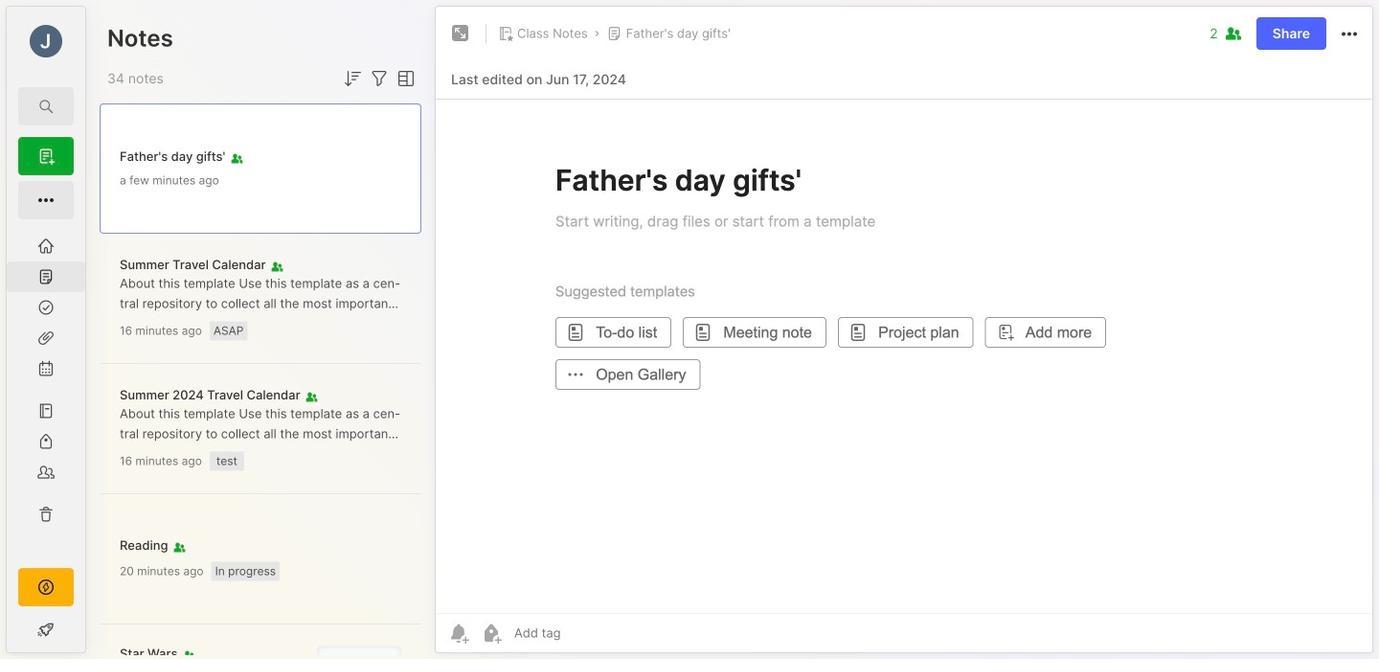 Task type: describe. For each thing, give the bounding box(es) containing it.
2 new note image from the top
[[34, 189, 57, 212]]

Account field
[[7, 22, 85, 60]]

Sort options field
[[341, 67, 364, 90]]

Add filters field
[[368, 67, 391, 90]]

note window element
[[435, 6, 1374, 658]]

add tag image
[[480, 622, 503, 645]]

main element
[[0, 0, 92, 659]]

Add tag field
[[513, 625, 656, 641]]



Task type: vqa. For each thing, say whether or not it's contained in the screenshot.
'NOTE WINDOW' element
yes



Task type: locate. For each thing, give the bounding box(es) containing it.
home image
[[36, 237, 56, 256]]

account image
[[30, 25, 62, 57]]

tree inside "main" element
[[7, 231, 85, 551]]

tree
[[7, 231, 85, 551]]

upgrade image
[[34, 576, 57, 599]]

Note Editor text field
[[436, 99, 1373, 613]]

0 vertical spatial new note image
[[34, 145, 57, 168]]

click to expand image
[[84, 624, 98, 647]]

Help and Learning task checklist field
[[7, 614, 85, 645]]

expand note image
[[449, 22, 472, 45]]

add filters image
[[368, 67, 391, 90]]

new note image down edit search icon at the left of the page
[[34, 145, 57, 168]]

1 vertical spatial new note image
[[34, 189, 57, 212]]

More actions field
[[1338, 21, 1361, 46]]

edit search image
[[34, 95, 57, 118]]

new note image
[[34, 145, 57, 168], [34, 189, 57, 212]]

new note image up 'home' image
[[34, 189, 57, 212]]

View options field
[[391, 67, 418, 90]]

1 new note image from the top
[[34, 145, 57, 168]]

add a reminder image
[[447, 622, 470, 645]]

more actions image
[[1338, 23, 1361, 46]]



